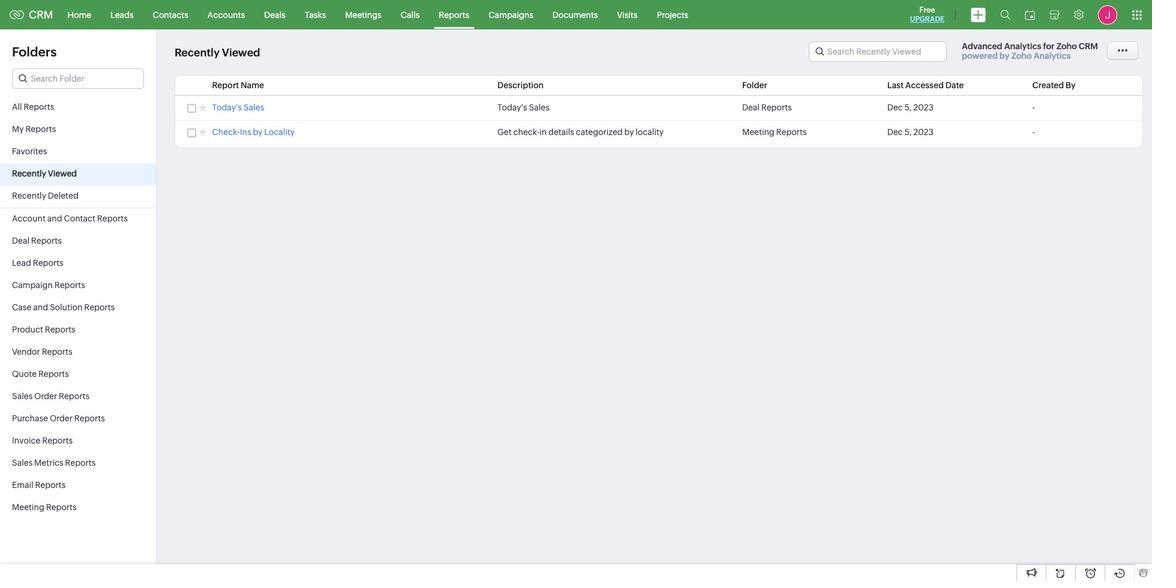 Task type: locate. For each thing, give the bounding box(es) containing it.
create menu element
[[964, 0, 994, 29]]

5,
[[905, 103, 912, 112], [905, 127, 912, 137]]

1 vertical spatial crm
[[1079, 41, 1099, 51]]

advanced analytics for zoho crm powered by zoho analytics
[[962, 41, 1099, 61]]

0 vertical spatial 2023
[[914, 103, 934, 112]]

order down quote reports
[[34, 391, 57, 401]]

recently viewed up recently deleted
[[12, 169, 77, 178]]

create menu image
[[971, 8, 986, 22]]

1 vertical spatial recently viewed
[[12, 169, 77, 178]]

order down the sales order reports on the left bottom
[[50, 414, 73, 423]]

report
[[212, 80, 239, 90]]

0 vertical spatial 5,
[[905, 103, 912, 112]]

1 dec 5, 2023 from the top
[[888, 103, 934, 112]]

viewed up deleted
[[48, 169, 77, 178]]

1 horizontal spatial crm
[[1079, 41, 1099, 51]]

viewed up report name
[[222, 46, 260, 59]]

meeting down email
[[12, 502, 44, 512]]

sales inside today's sales link
[[244, 103, 264, 112]]

1 vertical spatial dec 5, 2023
[[888, 127, 934, 137]]

0 horizontal spatial meeting
[[12, 502, 44, 512]]

0 horizontal spatial today's sales
[[212, 103, 264, 112]]

today's sales down report name
[[212, 103, 264, 112]]

sales up email
[[12, 458, 33, 468]]

all reports link
[[0, 97, 156, 119]]

deal reports down folder
[[743, 103, 792, 112]]

0 horizontal spatial today's
[[212, 103, 242, 112]]

2023 for deal reports
[[914, 103, 934, 112]]

check-ins by locality
[[212, 127, 295, 137]]

dec 5, 2023 for deal reports
[[888, 103, 934, 112]]

0 horizontal spatial deal
[[12, 236, 29, 246]]

campaign reports link
[[0, 275, 156, 297]]

and
[[47, 214, 62, 223], [33, 303, 48, 312]]

0 vertical spatial and
[[47, 214, 62, 223]]

0 vertical spatial crm
[[29, 8, 53, 21]]

2 dec from the top
[[888, 127, 903, 137]]

0 horizontal spatial crm
[[29, 8, 53, 21]]

projects
[[657, 10, 689, 20]]

leads
[[111, 10, 134, 20]]

calls link
[[391, 0, 429, 29]]

0 vertical spatial recently viewed
[[175, 46, 260, 59]]

1 vertical spatial dec
[[888, 127, 903, 137]]

meeting down folder
[[743, 127, 775, 137]]

today's down the description
[[498, 103, 528, 112]]

0 vertical spatial deal reports
[[743, 103, 792, 112]]

today's sales link
[[212, 103, 264, 114]]

check-
[[514, 127, 540, 137]]

crm up folders
[[29, 8, 53, 21]]

2023 for meeting reports
[[914, 127, 934, 137]]

my reports link
[[0, 119, 156, 141]]

deal up the lead
[[12, 236, 29, 246]]

recently viewed link
[[0, 163, 156, 186]]

by right "powered"
[[1000, 51, 1010, 61]]

1 horizontal spatial deal reports
[[743, 103, 792, 112]]

folder
[[743, 80, 768, 90]]

calendar image
[[1025, 10, 1036, 20]]

sales down quote at bottom left
[[12, 391, 33, 401]]

zoho
[[1057, 41, 1078, 51], [1012, 51, 1032, 61]]

1 horizontal spatial today's sales
[[498, 103, 550, 112]]

recently viewed
[[175, 46, 260, 59], [12, 169, 77, 178]]

crm inside advanced analytics for zoho crm powered by zoho analytics
[[1079, 41, 1099, 51]]

account and contact reports
[[12, 214, 128, 223]]

and for account
[[47, 214, 62, 223]]

1 horizontal spatial meeting reports
[[743, 127, 807, 137]]

invoice reports
[[12, 436, 73, 445]]

today's sales down the description
[[498, 103, 550, 112]]

and inside 'link'
[[33, 303, 48, 312]]

0 vertical spatial -
[[1033, 103, 1036, 112]]

1 horizontal spatial deal
[[743, 103, 760, 112]]

account
[[12, 214, 46, 223]]

last
[[888, 80, 904, 90]]

reports
[[439, 10, 470, 20], [24, 102, 54, 112], [762, 103, 792, 112], [25, 124, 56, 134], [777, 127, 807, 137], [97, 214, 128, 223], [31, 236, 62, 246], [33, 258, 63, 268], [54, 280, 85, 290], [84, 303, 115, 312], [45, 325, 75, 334], [42, 347, 72, 357], [38, 369, 69, 379], [59, 391, 89, 401], [74, 414, 105, 423], [42, 436, 73, 445], [65, 458, 96, 468], [35, 480, 66, 490], [46, 502, 77, 512]]

report name
[[212, 80, 264, 90]]

and down deleted
[[47, 214, 62, 223]]

sales inside sales metrics reports link
[[12, 458, 33, 468]]

recently down favorites on the top left of the page
[[12, 169, 46, 178]]

free upgrade
[[911, 5, 945, 23]]

0 vertical spatial dec
[[888, 103, 903, 112]]

2023
[[914, 103, 934, 112], [914, 127, 934, 137]]

lead reports
[[12, 258, 63, 268]]

0 horizontal spatial viewed
[[48, 169, 77, 178]]

0 horizontal spatial zoho
[[1012, 51, 1032, 61]]

meeting
[[743, 127, 775, 137], [12, 502, 44, 512]]

profile image
[[1099, 5, 1118, 24]]

email reports
[[12, 480, 66, 490]]

dec
[[888, 103, 903, 112], [888, 127, 903, 137]]

5, for deal reports
[[905, 103, 912, 112]]

1 horizontal spatial viewed
[[222, 46, 260, 59]]

analytics up created by
[[1034, 51, 1071, 61]]

2 today's from the left
[[498, 103, 528, 112]]

last accessed date
[[888, 80, 964, 90]]

0 vertical spatial dec 5, 2023
[[888, 103, 934, 112]]

1 vertical spatial order
[[50, 414, 73, 423]]

locality
[[264, 127, 295, 137]]

ins
[[240, 127, 251, 137]]

0 vertical spatial viewed
[[222, 46, 260, 59]]

1 vertical spatial 2023
[[914, 127, 934, 137]]

projects link
[[648, 0, 698, 29]]

1 horizontal spatial today's
[[498, 103, 528, 112]]

created
[[1033, 80, 1065, 90]]

1 vertical spatial -
[[1033, 127, 1036, 137]]

2 dec 5, 2023 from the top
[[888, 127, 934, 137]]

zoho right for
[[1057, 41, 1078, 51]]

deal reports
[[743, 103, 792, 112], [12, 236, 62, 246]]

order
[[34, 391, 57, 401], [50, 414, 73, 423]]

1 today's sales from the left
[[212, 103, 264, 112]]

recently up "account"
[[12, 191, 46, 201]]

calls
[[401, 10, 420, 20]]

order for sales
[[34, 391, 57, 401]]

2 - from the top
[[1033, 127, 1036, 137]]

dec 5, 2023
[[888, 103, 934, 112], [888, 127, 934, 137]]

1 dec from the top
[[888, 103, 903, 112]]

deleted
[[48, 191, 79, 201]]

date
[[946, 80, 964, 90]]

1 vertical spatial and
[[33, 303, 48, 312]]

home link
[[58, 0, 101, 29]]

sales
[[244, 103, 264, 112], [529, 103, 550, 112], [12, 391, 33, 401], [12, 458, 33, 468]]

-
[[1033, 103, 1036, 112], [1033, 127, 1036, 137]]

1 horizontal spatial meeting
[[743, 127, 775, 137]]

2 vertical spatial recently
[[12, 191, 46, 201]]

recently for recently deleted link
[[12, 191, 46, 201]]

recently
[[175, 46, 220, 59], [12, 169, 46, 178], [12, 191, 46, 201]]

analytics left for
[[1005, 41, 1042, 51]]

favorites link
[[0, 141, 156, 163]]

0 horizontal spatial meeting reports
[[12, 502, 77, 512]]

1 vertical spatial deal reports
[[12, 236, 62, 246]]

1 - from the top
[[1033, 103, 1036, 112]]

and right case
[[33, 303, 48, 312]]

description
[[498, 80, 544, 90]]

meeting reports down email reports
[[12, 502, 77, 512]]

contact
[[64, 214, 95, 223]]

1 vertical spatial 5,
[[905, 127, 912, 137]]

deal reports up lead reports on the left top of page
[[12, 236, 62, 246]]

analytics
[[1005, 41, 1042, 51], [1034, 51, 1071, 61]]

sales down name at the left of the page
[[244, 103, 264, 112]]

1 vertical spatial meeting reports
[[12, 502, 77, 512]]

0 vertical spatial order
[[34, 391, 57, 401]]

1 5, from the top
[[905, 103, 912, 112]]

details
[[549, 127, 575, 137]]

deal down folder
[[743, 103, 760, 112]]

recently viewed up report
[[175, 46, 260, 59]]

and for case
[[33, 303, 48, 312]]

2 5, from the top
[[905, 127, 912, 137]]

1 vertical spatial deal
[[12, 236, 29, 246]]

1 2023 from the top
[[914, 103, 934, 112]]

2 2023 from the top
[[914, 127, 934, 137]]

1 vertical spatial viewed
[[48, 169, 77, 178]]

- for meeting reports
[[1033, 127, 1036, 137]]

home
[[68, 10, 91, 20]]

meeting reports down folder
[[743, 127, 807, 137]]

crm down profile image
[[1079, 41, 1099, 51]]

campaigns
[[489, 10, 534, 20]]

product reports
[[12, 325, 75, 334]]

viewed
[[222, 46, 260, 59], [48, 169, 77, 178]]

deal
[[743, 103, 760, 112], [12, 236, 29, 246]]

today's sales
[[212, 103, 264, 112], [498, 103, 550, 112]]

zoho left for
[[1012, 51, 1032, 61]]

0 vertical spatial deal
[[743, 103, 760, 112]]

categorized
[[576, 127, 623, 137]]

1 vertical spatial recently
[[12, 169, 46, 178]]

recently up report
[[175, 46, 220, 59]]

email reports link
[[0, 475, 156, 497]]

today's down report
[[212, 103, 242, 112]]



Task type: vqa. For each thing, say whether or not it's contained in the screenshot.
the quote reports link
yes



Task type: describe. For each thing, give the bounding box(es) containing it.
Search Recently Viewed text field
[[810, 42, 947, 61]]

lead
[[12, 258, 31, 268]]

meeting reports link
[[0, 497, 156, 519]]

deals
[[264, 10, 286, 20]]

quote reports link
[[0, 364, 156, 386]]

accessed
[[906, 80, 944, 90]]

sales inside 'sales order reports' link
[[12, 391, 33, 401]]

meeting reports inside meeting reports link
[[12, 502, 77, 512]]

get check-in details categorized by locality
[[498, 127, 664, 137]]

sales order reports link
[[0, 386, 156, 408]]

dec 5, 2023 for meeting reports
[[888, 127, 934, 137]]

by inside advanced analytics for zoho crm powered by zoho analytics
[[1000, 51, 1010, 61]]

contacts
[[153, 10, 188, 20]]

contacts link
[[143, 0, 198, 29]]

meetings link
[[336, 0, 391, 29]]

0 horizontal spatial recently viewed
[[12, 169, 77, 178]]

lead reports link
[[0, 253, 156, 275]]

purchase
[[12, 414, 48, 423]]

0 vertical spatial recently
[[175, 46, 220, 59]]

invoice
[[12, 436, 40, 445]]

locality
[[636, 127, 664, 137]]

all
[[12, 102, 22, 112]]

sales metrics reports
[[12, 458, 96, 468]]

1 horizontal spatial zoho
[[1057, 41, 1078, 51]]

email
[[12, 480, 33, 490]]

in
[[540, 127, 547, 137]]

crm link
[[10, 8, 53, 21]]

search image
[[1001, 10, 1011, 20]]

dec for deal reports
[[888, 103, 903, 112]]

recently deleted
[[12, 191, 79, 201]]

free
[[920, 5, 936, 14]]

accounts link
[[198, 0, 255, 29]]

visits link
[[608, 0, 648, 29]]

by right created
[[1066, 80, 1076, 90]]

solution
[[50, 303, 82, 312]]

documents link
[[543, 0, 608, 29]]

vendor
[[12, 347, 40, 357]]

check-
[[212, 127, 240, 137]]

campaign
[[12, 280, 53, 290]]

tasks link
[[295, 0, 336, 29]]

by right ins
[[253, 127, 263, 137]]

1 vertical spatial meeting
[[12, 502, 44, 512]]

purchase order reports
[[12, 414, 105, 423]]

product reports link
[[0, 319, 156, 342]]

my
[[12, 124, 24, 134]]

deals link
[[255, 0, 295, 29]]

meetings
[[345, 10, 382, 20]]

metrics
[[34, 458, 63, 468]]

0 vertical spatial meeting reports
[[743, 127, 807, 137]]

invoice reports link
[[0, 430, 156, 453]]

quote reports
[[12, 369, 69, 379]]

tasks
[[305, 10, 326, 20]]

check-ins by locality link
[[212, 127, 295, 139]]

visits
[[617, 10, 638, 20]]

sales order reports
[[12, 391, 89, 401]]

get
[[498, 127, 512, 137]]

all reports
[[12, 102, 54, 112]]

documents
[[553, 10, 598, 20]]

created by
[[1033, 80, 1076, 90]]

reports link
[[429, 0, 479, 29]]

case and solution reports link
[[0, 297, 156, 319]]

case
[[12, 303, 31, 312]]

1 horizontal spatial recently viewed
[[175, 46, 260, 59]]

vendor reports link
[[0, 342, 156, 364]]

sales up in
[[529, 103, 550, 112]]

recently deleted link
[[0, 186, 156, 208]]

profile element
[[1091, 0, 1125, 29]]

leads link
[[101, 0, 143, 29]]

search element
[[994, 0, 1018, 29]]

vendor reports
[[12, 347, 72, 357]]

- for deal reports
[[1033, 103, 1036, 112]]

by left locality
[[625, 127, 634, 137]]

recently for 'recently viewed' link
[[12, 169, 46, 178]]

my reports
[[12, 124, 56, 134]]

dec for meeting reports
[[888, 127, 903, 137]]

case and solution reports
[[12, 303, 115, 312]]

quote
[[12, 369, 37, 379]]

0 vertical spatial meeting
[[743, 127, 775, 137]]

0 horizontal spatial deal reports
[[12, 236, 62, 246]]

upgrade
[[911, 15, 945, 23]]

for
[[1044, 41, 1055, 51]]

Search Folder text field
[[13, 69, 143, 88]]

order for purchase
[[50, 414, 73, 423]]

deal reports link
[[0, 231, 156, 253]]

folders
[[12, 44, 57, 59]]

1 today's from the left
[[212, 103, 242, 112]]

product
[[12, 325, 43, 334]]

campaigns link
[[479, 0, 543, 29]]

accounts
[[208, 10, 245, 20]]

sales metrics reports link
[[0, 453, 156, 475]]

campaign reports
[[12, 280, 85, 290]]

5, for meeting reports
[[905, 127, 912, 137]]

2 today's sales from the left
[[498, 103, 550, 112]]

name
[[241, 80, 264, 90]]

purchase order reports link
[[0, 408, 156, 430]]

powered
[[962, 51, 998, 61]]

account and contact reports link
[[0, 208, 156, 231]]



